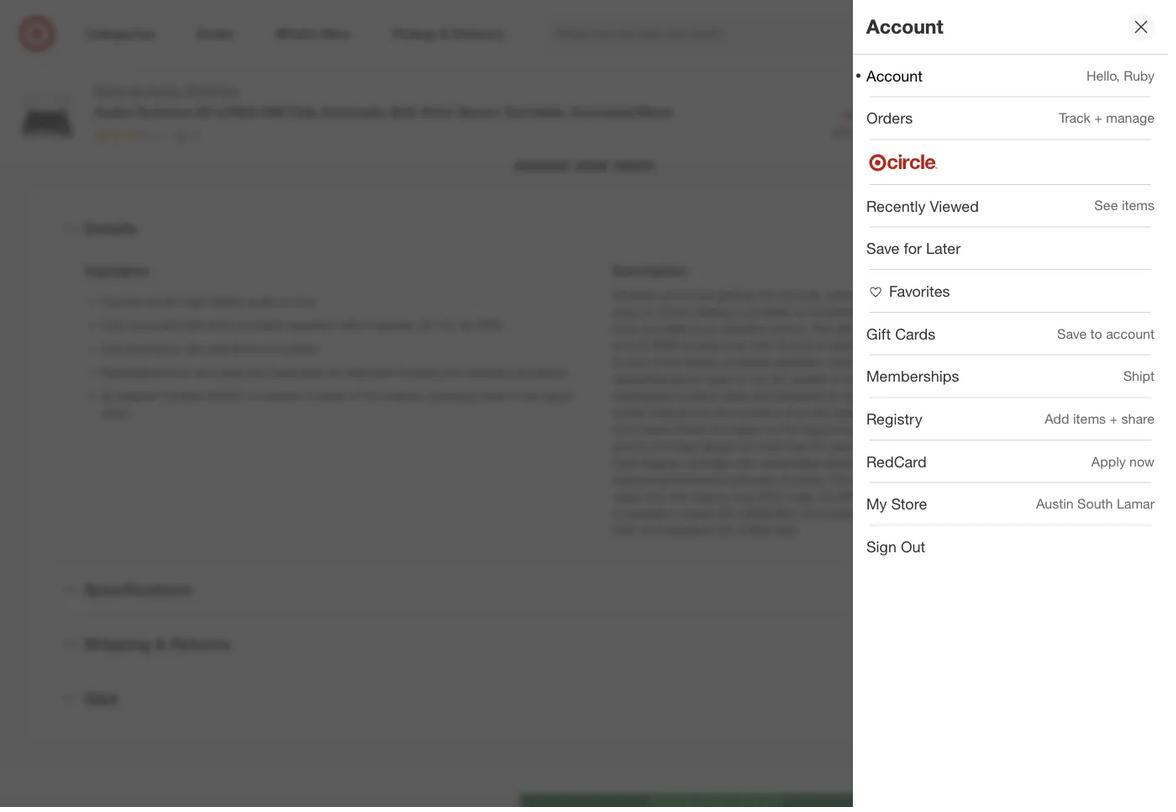 Task type: locate. For each thing, give the bounding box(es) containing it.
0 vertical spatial phono
[[890, 338, 923, 352]]

1 horizontal spatial phono
[[669, 371, 703, 386]]

turntable,
[[504, 103, 567, 120]]

0 vertical spatial reduced
[[465, 365, 509, 379]]

into up detachable
[[1003, 455, 1023, 470]]

austin south lamar
[[1037, 496, 1155, 512]]

favorites
[[889, 282, 951, 300]]

0 horizontal spatial chain
[[101, 405, 129, 420]]

1 horizontal spatial +
[[1110, 410, 1118, 427]]

1 horizontal spatial ac/dc
[[958, 405, 995, 420]]

the down stylus.
[[830, 472, 849, 487]]

audio- inside description whether you're just getting into records, rediscovering a record collection long since buried away or simply adding a turntable to complete your system, the at-lp60x fully automatic belt- drive turntable is an excellent choice. this affordable, easy-to-use turntable plays both 33-1/3 and 45 rpm records and, with its built-in switchable phono preamp, can be connected directly to your home stereo, powered speakers, computer and other components, whether they have a dedicated phono input or not. an update of the popular at-lp60, the atlp60x features a redesigned tonearm base and headshell to improve tracking and reduce resonance. noise is further reduced by the inclusion of an ac adapter that moves the ac/dc conversion outside of the chassis where its impact on the signal chain is limited. audio-technica has been a leader in phono cartridge design for more than 50 years, and that expertise shows in the at-lp60x's dual magnet cartridge with replaceable stylus. the cartridge is integrated into the headshell for assured performance and ease of setup. the turntable comes with a detachable rca output cable (3.5 mm male to dual rca male), 45 rpm adapter, and a removable hinged dust cover. it is available in black (at-lp60x-bk), brown/black (at-lp60x-bw), gunmetal/black (at-lp60x- gm), and red/black (at-lp60x-rd).
[[921, 422, 955, 436]]

1 horizontal spatial audio-
[[147, 82, 185, 98]]

save left 1/3
[[1058, 325, 1087, 342]]

of inside ac adapter handles ac/dc conversion outside of the chassis, reducing noise in the signal chain
[[349, 388, 360, 403]]

items right see
[[1122, 197, 1155, 214]]

0 vertical spatial its
[[776, 338, 788, 352]]

experience
[[101, 294, 160, 309]]

1 vertical spatial your
[[627, 354, 649, 369]]

signal down the resonance
[[542, 388, 572, 403]]

2 horizontal spatial phono
[[890, 338, 923, 352]]

to
[[1101, 106, 1114, 122], [794, 304, 804, 319], [1091, 325, 1103, 342], [613, 354, 623, 369], [828, 388, 839, 403], [720, 489, 730, 504]]

a up lp60x's
[[1056, 422, 1063, 436]]

save
[[867, 239, 900, 257], [1058, 325, 1087, 342]]

0 horizontal spatial base
[[218, 365, 243, 379]]

0 vertical spatial base
[[218, 365, 243, 379]]

resonance
[[512, 365, 567, 379]]

an down adding
[[704, 321, 717, 336]]

1 vertical spatial adapter
[[833, 405, 874, 420]]

1 vertical spatial save
[[1058, 325, 1087, 342]]

1 horizontal spatial an
[[798, 405, 810, 420]]

1 horizontal spatial adapter
[[833, 405, 874, 420]]

austin
[[1037, 496, 1074, 512]]

1 vertical spatial ac/dc
[[958, 405, 995, 420]]

1 horizontal spatial headshell
[[1046, 455, 1096, 470]]

since
[[1027, 287, 1055, 302]]

phono down easy-
[[890, 338, 923, 352]]

chain down ac
[[101, 405, 129, 420]]

1 horizontal spatial items
[[1122, 197, 1155, 214]]

$149.00
[[860, 90, 902, 105]]

0 horizontal spatial items
[[1074, 410, 1106, 427]]

add inside account dialog
[[1045, 410, 1070, 427]]

advertisement region
[[604, 16, 1155, 79], [0, 793, 1169, 807]]

add down noise
[[1045, 410, 1070, 427]]

further
[[613, 405, 648, 420]]

0 vertical spatial tracking
[[397, 365, 439, 379]]

1 vertical spatial 45
[[636, 338, 649, 352]]

0 horizontal spatial +
[[1095, 110, 1103, 126]]

search button
[[944, 15, 985, 55]]

they
[[1054, 354, 1077, 369]]

simply
[[657, 304, 691, 319]]

the down has
[[1012, 438, 1029, 453]]

bk),
[[776, 506, 798, 520]]

noise
[[1057, 388, 1087, 403]]

powered
[[725, 354, 771, 369]]

2 vertical spatial audio-
[[921, 422, 955, 436]]

to right 33- at the right top of the page
[[1091, 325, 1103, 342]]

1 vertical spatial into
[[1003, 455, 1023, 470]]

save inside save for later link
[[867, 239, 900, 257]]

reduce
[[956, 388, 992, 403]]

its up design
[[711, 422, 723, 436]]

outside down redesigned tone arm base and head shell for improved tracking and reduced resonance
[[307, 388, 346, 403]]

away
[[613, 304, 640, 319]]

improved
[[344, 365, 393, 379]]

your up dedicated
[[627, 354, 649, 369]]

add inside button
[[1072, 106, 1098, 122]]

reg
[[905, 92, 920, 105]]

0 vertical spatial or
[[643, 304, 654, 319]]

automatic up both
[[1028, 304, 1080, 319]]

cart
[[1118, 106, 1144, 122]]

magnet
[[640, 455, 680, 470]]

to inside account dialog
[[1091, 325, 1103, 342]]

gm
[[262, 103, 284, 120]]

and down available
[[642, 522, 662, 537]]

hinged
[[1003, 489, 1039, 504]]

chain inside ac adapter handles ac/dc conversion outside of the chassis, reducing noise in the signal chain
[[101, 405, 129, 420]]

lp60x- inside shop all audio-technica audio-technica at-lp60x-gm fully automatic belt-drive stereo turntable, gunmetal/black
[[216, 103, 262, 120]]

or down the whether
[[643, 304, 654, 319]]

adapter inside ac adapter handles ac/dc conversion outside of the chassis, reducing noise in the signal chain
[[118, 388, 159, 403]]

0 vertical spatial ac/dc
[[207, 388, 243, 403]]

is right noise
[[1090, 388, 1099, 403]]

0 horizontal spatial fully
[[101, 317, 125, 332]]

0 horizontal spatial into
[[757, 287, 776, 302]]

0 vertical spatial technica
[[185, 82, 238, 98]]

0 horizontal spatial its
[[711, 422, 723, 436]]

for inside account dialog
[[904, 239, 922, 257]]

0 horizontal spatial ac/dc
[[207, 388, 243, 403]]

and down away
[[613, 338, 633, 352]]

0 horizontal spatial drive
[[207, 317, 233, 332]]

orders
[[867, 109, 913, 127]]

detachable
[[976, 472, 1035, 487]]

reduced up where
[[651, 405, 695, 420]]

0 vertical spatial outside
[[307, 388, 346, 403]]

for left later
[[904, 239, 922, 257]]

turntable down simply
[[642, 321, 689, 336]]

2 vertical spatial 45
[[821, 489, 835, 504]]

chain up years,
[[836, 422, 865, 436]]

south
[[1078, 496, 1114, 512]]

reduced
[[465, 365, 509, 379], [651, 405, 695, 420]]

ac/dc down the arm
[[207, 388, 243, 403]]

audio- up expertise
[[921, 422, 955, 436]]

both
[[1042, 321, 1066, 336]]

items for recently viewed
[[1122, 197, 1155, 214]]

not.
[[750, 371, 770, 386]]

save for later link
[[853, 227, 1169, 269]]

drive up cast
[[207, 317, 233, 332]]

0 vertical spatial advertisement region
[[604, 16, 1155, 79]]

have
[[1080, 354, 1105, 369]]

a down getting
[[734, 304, 740, 319]]

gift
[[867, 324, 891, 343]]

0 vertical spatial fully
[[288, 103, 317, 120]]

apply now
[[1092, 453, 1155, 470]]

0 horizontal spatial adapter
[[118, 388, 159, 403]]

0 horizontal spatial the
[[830, 472, 849, 487]]

0 vertical spatial save
[[867, 239, 900, 257]]

chassis
[[633, 422, 672, 436]]

ac/dc down reduce
[[958, 405, 995, 420]]

red/black
[[665, 522, 714, 537]]

technica inside description whether you're just getting into records, rediscovering a record collection long since buried away or simply adding a turntable to complete your system, the at-lp60x fully automatic belt- drive turntable is an excellent choice. this affordable, easy-to-use turntable plays both 33-1/3 and 45 rpm records and, with its built-in switchable phono preamp, can be connected directly to your home stereo, powered speakers, computer and other components, whether they have a dedicated phono input or not. an update of the popular at-lp60, the atlp60x features a redesigned tonearm base and headshell to improve tracking and reduce resonance. noise is further reduced by the inclusion of an ac adapter that moves the ac/dc conversion outside of the chassis where its impact on the signal chain is limited. audio-technica has been a leader in phono cartridge design for more than 50 years, and that expertise shows in the at-lp60x's dual magnet cartridge with replaceable stylus. the cartridge is integrated into the headshell for assured performance and ease of setup. the turntable comes with a detachable rca output cable (3.5 mm male to dual rca male), 45 rpm adapter, and a removable hinged dust cover. it is available in black (at-lp60x-bk), brown/black (at-lp60x-bw), gunmetal/black (at-lp60x- gm), and red/black (at-lp60x-rd).
[[955, 422, 1001, 436]]

0 vertical spatial rca
[[1038, 472, 1062, 487]]

a up removable
[[967, 472, 973, 487]]

view favorites element
[[867, 282, 951, 300]]

account
[[867, 15, 944, 38], [867, 66, 923, 84]]

headshell down lp60x's
[[1046, 455, 1096, 470]]

1 horizontal spatial reduced
[[651, 405, 695, 420]]

(3.5
[[645, 489, 664, 504]]

cartridge
[[650, 438, 698, 453], [683, 455, 731, 470], [884, 455, 931, 470]]

1 vertical spatial audio-
[[94, 103, 135, 120]]

your up affordable,
[[860, 304, 883, 319]]

stereo,
[[686, 354, 722, 369]]

33
[[420, 317, 433, 332]]

dedicated
[[613, 371, 666, 386]]

cartridge up magnet
[[650, 438, 698, 453]]

1 horizontal spatial signal
[[803, 422, 833, 436]]

turntable
[[743, 304, 790, 319], [236, 317, 283, 332], [642, 321, 689, 336], [961, 321, 1008, 336], [853, 472, 900, 487]]

0 horizontal spatial outside
[[307, 388, 346, 403]]

impact
[[727, 422, 763, 436]]

adapter
[[118, 388, 159, 403], [833, 405, 874, 420]]

fully inside shop all audio-technica audio-technica at-lp60x-gm fully automatic belt-drive stereo turntable, gunmetal/black
[[288, 103, 317, 120]]

and down not.
[[751, 388, 771, 403]]

1 vertical spatial rca
[[759, 489, 783, 504]]

save to account
[[1058, 325, 1155, 342]]

base inside description whether you're just getting into records, rediscovering a record collection long since buried away or simply adding a turntable to complete your system, the at-lp60x fully automatic belt- drive turntable is an excellent choice. this affordable, easy-to-use turntable plays both 33-1/3 and 45 rpm records and, with its built-in switchable phono preamp, can be connected directly to your home stereo, powered speakers, computer and other components, whether they have a dedicated phono input or not. an update of the popular at-lp60, the atlp60x features a redesigned tonearm base and headshell to improve tracking and reduce resonance. noise is further reduced by the inclusion of an ac adapter that moves the ac/dc conversion outside of the chassis where its impact on the signal chain is limited. audio-technica has been a leader in phono cartridge design for more than 50 years, and that expertise shows in the at-lp60x's dual magnet cartridge with replaceable stylus. the cartridge is integrated into the headshell for assured performance and ease of setup. the turntable comes with a detachable rca output cable (3.5 mm male to dual rca male), 45 rpm adapter, and a removable hinged dust cover. it is available in black (at-lp60x-bk), brown/black (at-lp60x-bw), gunmetal/black (at-lp60x- gm), and red/black (at-lp60x-rd).
[[723, 388, 748, 403]]

save for save to account
[[1058, 325, 1087, 342]]

rpm up the brown/black
[[838, 489, 864, 504]]

atlp60x
[[978, 371, 1026, 386]]

signal inside description whether you're just getting into records, rediscovering a record collection long since buried away or simply adding a turntable to complete your system, the at-lp60x fully automatic belt- drive turntable is an excellent choice. this affordable, easy-to-use turntable plays both 33-1/3 and 45 rpm records and, with its built-in switchable phono preamp, can be connected directly to your home stereo, powered speakers, computer and other components, whether they have a dedicated phono input or not. an update of the popular at-lp60, the atlp60x features a redesigned tonearm base and headshell to improve tracking and reduce resonance. noise is further reduced by the inclusion of an ac adapter that moves the ac/dc conversion outside of the chassis where its impact on the signal chain is limited. audio-technica has been a leader in phono cartridge design for more than 50 years, and that expertise shows in the at-lp60x's dual magnet cartridge with replaceable stylus. the cartridge is integrated into the headshell for assured performance and ease of setup. the turntable comes with a detachable rca output cable (3.5 mm male to dual rca male), 45 rpm adapter, and a removable hinged dust cover. it is available in black (at-lp60x-bk), brown/black (at-lp60x-bw), gunmetal/black (at-lp60x- gm), and red/black (at-lp60x-rd).
[[803, 422, 833, 436]]

2 vertical spatial technica
[[955, 422, 1001, 436]]

0 horizontal spatial tracking
[[397, 365, 439, 379]]

45 up the brown/black
[[821, 489, 835, 504]]

just
[[695, 287, 714, 302]]

0 vertical spatial chain
[[101, 405, 129, 420]]

replaceable
[[759, 455, 821, 470]]

1 horizontal spatial base
[[723, 388, 748, 403]]

1 horizontal spatial its
[[776, 338, 788, 352]]

0 vertical spatial account
[[867, 15, 944, 38]]

to left cart
[[1101, 106, 1114, 122]]

account up $149.00
[[867, 66, 923, 84]]

1 vertical spatial add
[[1045, 410, 1070, 427]]

0 vertical spatial items
[[1122, 197, 1155, 214]]

ac/dc inside description whether you're just getting into records, rediscovering a record collection long since buried away or simply adding a turntable to complete your system, the at-lp60x fully automatic belt- drive turntable is an excellent choice. this affordable, easy-to-use turntable plays both 33-1/3 and 45 rpm records and, with its built-in switchable phono preamp, can be connected directly to your home stereo, powered speakers, computer and other components, whether they have a dedicated phono input or not. an update of the popular at-lp60, the atlp60x features a redesigned tonearm base and headshell to improve tracking and reduce resonance. noise is further reduced by the inclusion of an ac adapter that moves the ac/dc conversion outside of the chassis where its impact on the signal chain is limited. audio-technica has been a leader in phono cartridge design for more than 50 years, and that expertise shows in the at-lp60x's dual magnet cartridge with replaceable stylus. the cartridge is integrated into the headshell for assured performance and ease of setup. the turntable comes with a detachable rca output cable (3.5 mm male to dual rca male), 45 rpm adapter, and a removable hinged dust cover. it is available in black (at-lp60x-bk), brown/black (at-lp60x-bw), gunmetal/black (at-lp60x- gm), and red/black (at-lp60x-rd).
[[958, 405, 995, 420]]

1 horizontal spatial outside
[[1059, 405, 1098, 420]]

conversion
[[247, 388, 304, 403]]

details
[[84, 219, 137, 239]]

been
[[1026, 422, 1053, 436]]

items down noise
[[1074, 410, 1106, 427]]

45 right 1/3,
[[460, 317, 473, 332]]

store
[[892, 495, 928, 513]]

fully up the anti
[[101, 317, 125, 332]]

image of audio-technica at-lp60x-gm fully automatic belt-drive stereo turntable, gunmetal/black image
[[13, 81, 81, 148]]

0 vertical spatial adapter
[[118, 388, 159, 403]]

the right on
[[783, 422, 799, 436]]

a up system,
[[900, 287, 906, 302]]

1 horizontal spatial save
[[1058, 325, 1087, 342]]

0 horizontal spatial signal
[[542, 388, 572, 403]]

assured
[[613, 472, 655, 487]]

leader
[[1066, 422, 1099, 436]]

the up detachable
[[1026, 455, 1043, 470]]

audio- right all
[[147, 82, 185, 98]]

when
[[833, 126, 859, 138]]

chain inside description whether you're just getting into records, rediscovering a record collection long since buried away or simply adding a turntable to complete your system, the at-lp60x fully automatic belt- drive turntable is an excellent choice. this affordable, easy-to-use turntable plays both 33-1/3 and 45 rpm records and, with its built-in switchable phono preamp, can be connected directly to your home stereo, powered speakers, computer and other components, whether they have a dedicated phono input or not. an update of the popular at-lp60, the atlp60x features a redesigned tonearm base and headshell to improve tracking and reduce resonance. noise is further reduced by the inclusion of an ac adapter that moves the ac/dc conversion outside of the chassis where its impact on the signal chain is limited. audio-technica has been a leader in phono cartridge design for more than 50 years, and that expertise shows in the at-lp60x's dual magnet cartridge with replaceable stylus. the cartridge is integrated into the headshell for assured performance and ease of setup. the turntable comes with a detachable rca output cable (3.5 mm male to dual rca male), 45 rpm adapter, and a removable hinged dust cover. it is available in black (at-lp60x-bk), brown/black (at-lp60x-bw), gunmetal/black (at-lp60x- gm), and red/black (at-lp60x-rd).
[[836, 422, 865, 436]]

1 vertical spatial phono
[[669, 371, 703, 386]]

0 horizontal spatial your
[[627, 354, 649, 369]]

audio- down shop
[[94, 103, 135, 120]]

0 vertical spatial audio-
[[147, 82, 185, 98]]

1 vertical spatial or
[[736, 371, 746, 386]]

of down improved in the left of the page
[[349, 388, 360, 403]]

45 up dedicated
[[636, 338, 649, 352]]

lp60,
[[924, 371, 955, 386]]

with up ease
[[734, 455, 756, 470]]

outside up leader
[[1059, 405, 1098, 420]]

1 horizontal spatial rpm
[[652, 338, 678, 352]]

shop all audio-technica audio-technica at-lp60x-gm fully automatic belt-drive stereo turntable, gunmetal/black
[[94, 82, 674, 120]]

lp60x's
[[1049, 438, 1091, 453]]

2 vertical spatial phono
[[613, 438, 646, 453]]

base
[[218, 365, 243, 379], [723, 388, 748, 403]]

0 horizontal spatial add
[[1045, 410, 1070, 427]]

in right noise
[[509, 388, 518, 403]]

1 vertical spatial chain
[[836, 422, 865, 436]]

0 vertical spatial into
[[757, 287, 776, 302]]

1 vertical spatial its
[[711, 422, 723, 436]]

+ right track
[[1095, 110, 1103, 126]]

0 vertical spatial rpm
[[476, 317, 502, 332]]

save down the recently
[[867, 239, 900, 257]]

1 horizontal spatial drive
[[613, 321, 639, 336]]

signal inside ac adapter handles ac/dc conversion outside of the chassis, reducing noise in the signal chain
[[542, 388, 572, 403]]

+ left share
[[1110, 410, 1118, 427]]

outside inside description whether you're just getting into records, rediscovering a record collection long since buried away or simply adding a turntable to complete your system, the at-lp60x fully automatic belt- drive turntable is an excellent choice. this affordable, easy-to-use turntable plays both 33-1/3 and 45 rpm records and, with its built-in switchable phono preamp, can be connected directly to your home stereo, powered speakers, computer and other components, whether they have a dedicated phono input or not. an update of the popular at-lp60, the atlp60x features a redesigned tonearm base and headshell to improve tracking and reduce resonance. noise is further reduced by the inclusion of an ac adapter that moves the ac/dc conversion outside of the chassis where its impact on the signal chain is limited. audio-technica has been a leader in phono cartridge design for more than 50 years, and that expertise shows in the at-lp60x's dual magnet cartridge with replaceable stylus. the cartridge is integrated into the headshell for assured performance and ease of setup. the turntable comes with a detachable rca output cable (3.5 mm male to dual rca male), 45 rpm adapter, and a removable hinged dust cover. it is available in black (at-lp60x-bk), brown/black (at-lp60x-bw), gunmetal/black (at-lp60x- gm), and red/black (at-lp60x-rd).
[[1059, 405, 1098, 420]]

into
[[757, 287, 776, 302], [1003, 455, 1023, 470]]

inclusion
[[734, 405, 781, 420]]

1 vertical spatial +
[[1110, 410, 1118, 427]]

1 horizontal spatial chain
[[836, 422, 865, 436]]

at- up use
[[949, 304, 966, 319]]

1 horizontal spatial into
[[1003, 455, 1023, 470]]

0 horizontal spatial rca
[[759, 489, 783, 504]]

phono up the 'tonearm'
[[669, 371, 703, 386]]

audio-technica at-lp60x-gm fully automatic belt-drive stereo turntable, gunmetal/black, 4 of 5 image
[[13, 0, 282, 111]]

that
[[877, 405, 897, 420], [887, 438, 907, 453]]

rpm up home
[[652, 338, 678, 352]]

is down expertise
[[935, 455, 943, 470]]

high
[[184, 294, 206, 309]]

0 horizontal spatial automatic
[[128, 317, 180, 332]]

1 horizontal spatial tracking
[[887, 388, 929, 403]]

about this item
[[514, 151, 654, 175]]

0 horizontal spatial an
[[704, 321, 717, 336]]

1 vertical spatial tracking
[[887, 388, 929, 403]]

out
[[901, 538, 926, 556]]

1 vertical spatial base
[[723, 388, 748, 403]]

and right years,
[[864, 438, 884, 453]]

improve
[[842, 388, 884, 403]]

rca up dust
[[1038, 472, 1062, 487]]

base down input
[[723, 388, 748, 403]]

sale
[[843, 108, 864, 121]]

cards
[[896, 324, 936, 343]]

at- up 12 link
[[196, 103, 216, 120]]

2 vertical spatial rpm
[[838, 489, 864, 504]]

to inside button
[[1101, 106, 1114, 122]]

save for save for later
[[867, 239, 900, 257]]

automatic up resonance,
[[128, 317, 180, 332]]

turntable down audio
[[236, 317, 283, 332]]

dust
[[1043, 489, 1066, 504]]

gunmetal/black
[[571, 103, 674, 120]]

and
[[613, 338, 633, 352], [882, 354, 902, 369], [247, 365, 267, 379], [442, 365, 462, 379], [751, 388, 771, 403], [933, 388, 952, 403], [864, 438, 884, 453], [729, 472, 749, 487], [913, 489, 932, 504], [642, 522, 662, 537]]

reduced up noise
[[465, 365, 509, 379]]

1 vertical spatial headshell
[[1046, 455, 1096, 470]]

collection
[[947, 287, 998, 302]]

1 horizontal spatial add
[[1072, 106, 1098, 122]]

rpm right 1/3,
[[476, 317, 502, 332]]

its
[[776, 338, 788, 352], [711, 422, 723, 436]]

conversion
[[998, 405, 1056, 420]]

phono up dual
[[613, 438, 646, 453]]

it
[[1103, 489, 1110, 504]]

1 horizontal spatial automatic
[[1028, 304, 1080, 319]]

1 vertical spatial reduced
[[651, 405, 695, 420]]

tracking up chassis,
[[397, 365, 439, 379]]

an left ac
[[798, 405, 810, 420]]

the down improved in the left of the page
[[363, 388, 380, 403]]

save for later
[[867, 239, 961, 257]]

and down lp60,
[[933, 388, 952, 403]]

sponsored
[[1105, 81, 1155, 93]]

1 vertical spatial rpm
[[652, 338, 678, 352]]

1 vertical spatial technica
[[135, 103, 192, 120]]

mm
[[668, 489, 688, 504]]

components,
[[936, 354, 1005, 369]]

shipt
[[1124, 368, 1155, 384]]

1 horizontal spatial or
[[736, 371, 746, 386]]

2 horizontal spatial 45
[[821, 489, 835, 504]]



Task type: vqa. For each thing, say whether or not it's contained in the screenshot.


Task type: describe. For each thing, give the bounding box(es) containing it.
popular
[[864, 371, 904, 386]]

What can we help you find? suggestions appear below search field
[[546, 15, 956, 52]]

ac
[[814, 405, 830, 420]]

a up noise
[[1075, 371, 1081, 386]]

of left vinyl
[[280, 294, 290, 309]]

items for registry
[[1074, 410, 1106, 427]]

shows
[[963, 438, 997, 453]]

1 vertical spatial that
[[887, 438, 907, 453]]

account hello, ruby element
[[867, 66, 923, 84]]

for up "output"
[[1099, 455, 1114, 470]]

cover.
[[1069, 489, 1100, 504]]

see
[[1095, 197, 1119, 214]]

1/3
[[1087, 321, 1104, 336]]

in down mm
[[674, 506, 683, 520]]

account
[[1107, 325, 1155, 342]]

is left limited.
[[868, 422, 877, 436]]

turntable down lp60x
[[961, 321, 1008, 336]]

1 vertical spatial advertisement region
[[0, 793, 1169, 807]]

0 horizontal spatial 45
[[460, 317, 473, 332]]

lp60x
[[966, 304, 1001, 319]]

at- inside shop all audio-technica audio-technica at-lp60x-gm fully automatic belt-drive stereo turntable, gunmetal/black
[[196, 103, 216, 120]]

tracking inside description whether you're just getting into records, rediscovering a record collection long since buried away or simply adding a turntable to complete your system, the at-lp60x fully automatic belt- drive turntable is an excellent choice. this affordable, easy-to-use turntable plays both 33-1/3 and 45 rpm records and, with its built-in switchable phono preamp, can be connected directly to your home stereo, powered speakers, computer and other components, whether they have a dedicated phono input or not. an update of the popular at-lp60, the atlp60x features a redesigned tonearm base and headshell to improve tracking and reduce resonance. noise is further reduced by the inclusion of an ac adapter that moves the ac/dc conversion outside of the chassis where its impact on the signal chain is limited. audio-technica has been a leader in phono cartridge design for more than 50 years, and that expertise shows in the at-lp60x's dual magnet cartridge with replaceable stylus. the cartridge is integrated into the headshell for assured performance and ease of setup. the turntable comes with a detachable rca output cable (3.5 mm male to dual rca male), 45 rpm adapter, and a removable hinged dust cover. it is available in black (at-lp60x-bk), brown/black (at-lp60x-bw), gunmetal/black (at-lp60x- gm), and red/black (at-lp60x-rd).
[[887, 388, 929, 403]]

long
[[1001, 287, 1024, 302]]

ac
[[101, 388, 115, 403]]

integrated
[[946, 455, 1000, 470]]

add for add items + share
[[1045, 410, 1070, 427]]

1 vertical spatial an
[[798, 405, 810, 420]]

the up to-
[[929, 304, 946, 319]]

the right by
[[714, 405, 731, 420]]

switchable
[[830, 338, 886, 352]]

turntable up the adapter,
[[853, 472, 900, 487]]

of down "replaceable"
[[781, 472, 791, 487]]

and down comes
[[913, 489, 932, 504]]

turntable up the "choice."
[[743, 304, 790, 319]]

black
[[686, 506, 714, 520]]

add items + share
[[1045, 410, 1155, 427]]

the left high
[[164, 294, 180, 309]]

of down the computer at right top
[[831, 371, 841, 386]]

with up removable
[[942, 472, 963, 487]]

for down impact
[[739, 438, 753, 453]]

other
[[905, 354, 933, 369]]

1 vertical spatial fully
[[101, 317, 125, 332]]

drive inside description whether you're just getting into records, rediscovering a record collection long since buried away or simply adding a turntable to complete your system, the at-lp60x fully automatic belt- drive turntable is an excellent choice. this affordable, easy-to-use turntable plays both 33-1/3 and 45 rpm records and, with its built-in switchable phono preamp, can be connected directly to your home stereo, powered speakers, computer and other components, whether they have a dedicated phono input or not. an update of the popular at-lp60, the atlp60x features a redesigned tonearm base and headshell to improve tracking and reduce resonance. noise is further reduced by the inclusion of an ac adapter that moves the ac/dc conversion outside of the chassis where its impact on the signal chain is limited. audio-technica has been a leader in phono cartridge design for more than 50 years, and that expertise shows in the at-lp60x's dual magnet cartridge with replaceable stylus. the cartridge is integrated into the headshell for assured performance and ease of setup. the turntable comes with a detachable rca output cable (3.5 mm male to dual rca male), 45 rpm adapter, and a removable hinged dust cover. it is available in black (at-lp60x-bk), brown/black (at-lp60x-bw), gunmetal/black (at-lp60x- gm), and red/black (at-lp60x-rd).
[[613, 321, 639, 336]]

outside inside ac adapter handles ac/dc conversion outside of the chassis, reducing noise in the signal chain
[[307, 388, 346, 403]]

image gallery element
[[13, 0, 564, 116]]

description whether you're just getting into records, rediscovering a record collection long since buried away or simply adding a turntable to complete your system, the at-lp60x fully automatic belt- drive turntable is an excellent choice. this affordable, easy-to-use turntable plays both 33-1/3 and 45 rpm records and, with its built-in switchable phono preamp, can be connected directly to your home stereo, powered speakers, computer and other components, whether they have a dedicated phono input or not. an update of the popular at-lp60, the atlp60x features a redesigned tonearm base and headshell to improve tracking and reduce resonance. noise is further reduced by the inclusion of an ac adapter that moves the ac/dc conversion outside of the chassis where its impact on the signal chain is limited. audio-technica has been a leader in phono cartridge design for more than 50 years, and that expertise shows in the at-lp60x's dual magnet cartridge with replaceable stylus. the cartridge is integrated into the headshell for assured performance and ease of setup. the turntable comes with a detachable rca output cable (3.5 mm male to dual rca male), 45 rpm adapter, and a removable hinged dust cover. it is available in black (at-lp60x-bk), brown/black (at-lp60x-bw), gunmetal/black (at-lp60x- gm), and red/black (at-lp60x-rd).
[[613, 263, 1114, 537]]

12 link
[[94, 127, 203, 146]]

belt-
[[1084, 304, 1108, 319]]

0 horizontal spatial headshell
[[775, 388, 825, 403]]

cast
[[205, 341, 227, 356]]

design
[[701, 438, 736, 453]]

with left 2
[[339, 317, 361, 332]]

online
[[913, 126, 940, 138]]

ruby
[[1124, 67, 1155, 84]]

at- down other
[[908, 371, 924, 386]]

to up ac
[[828, 388, 839, 403]]

is up records
[[692, 321, 701, 336]]

in right leader
[[1102, 422, 1111, 436]]

removable
[[945, 489, 1000, 504]]

at- down been
[[1032, 438, 1049, 453]]

redcard
[[867, 452, 927, 470]]

platter
[[285, 341, 319, 356]]

adding
[[694, 304, 730, 319]]

0 vertical spatial +
[[1095, 110, 1103, 126]]

1 account from the top
[[867, 15, 944, 38]]

of left share
[[1101, 405, 1111, 420]]

0 horizontal spatial rpm
[[476, 317, 502, 332]]

rd).
[[776, 522, 799, 537]]

reducing
[[428, 388, 475, 403]]

years,
[[830, 438, 861, 453]]

resonance,
[[125, 341, 182, 356]]

0 horizontal spatial audio-
[[94, 103, 135, 120]]

of right inclusion
[[784, 405, 794, 420]]

a up bw),
[[936, 489, 942, 504]]

choice.
[[770, 321, 808, 336]]

to up dedicated
[[613, 354, 623, 369]]

the down the computer at right top
[[844, 371, 861, 386]]

the down components,
[[958, 371, 975, 386]]

output
[[1065, 472, 1100, 487]]

is up gm),
[[613, 506, 621, 520]]

fidelity
[[209, 294, 244, 309]]

whether
[[613, 287, 658, 302]]

the down 'further'
[[613, 422, 630, 436]]

shop
[[94, 82, 126, 98]]

operation
[[286, 317, 336, 332]]

2 horizontal spatial rpm
[[838, 489, 864, 504]]

to down records,
[[794, 304, 804, 319]]

preamp,
[[927, 338, 970, 352]]

automatic inside description whether you're just getting into records, rediscovering a record collection long since buried away or simply adding a turntable to complete your system, the at-lp60x fully automatic belt- drive turntable is an excellent choice. this affordable, easy-to-use turntable plays both 33-1/3 and 45 rpm records and, with its built-in switchable phono preamp, can be connected directly to your home stereo, powered speakers, computer and other components, whether they have a dedicated phono input or not. an update of the popular at-lp60, the atlp60x features a redesigned tonearm base and headshell to improve tracking and reduce resonance. noise is further reduced by the inclusion of an ac adapter that moves the ac/dc conversion outside of the chassis where its impact on the signal chain is limited. audio-technica has been a leader in phono cartridge design for more than 50 years, and that expertise shows in the at-lp60x's dual magnet cartridge with replaceable stylus. the cartridge is integrated into the headshell for assured performance and ease of setup. the turntable comes with a detachable rca output cable (3.5 mm male to dual rca male), 45 rpm adapter, and a removable hinged dust cover. it is available in black (at-lp60x-bk), brown/black (at-lp60x-bw), gunmetal/black (at-lp60x- gm), and red/black (at-lp60x-rd).
[[1028, 304, 1080, 319]]

for right shell
[[327, 365, 341, 379]]

and down aluminum
[[247, 365, 267, 379]]

gunmetal/black
[[957, 506, 1038, 520]]

has
[[1004, 422, 1023, 436]]

1 horizontal spatial rca
[[1038, 472, 1062, 487]]

buried
[[1058, 287, 1092, 302]]

this
[[811, 321, 833, 336]]

adapter inside description whether you're just getting into records, rediscovering a record collection long since buried away or simply adding a turntable to complete your system, the at-lp60x fully automatic belt- drive turntable is an excellent choice. this affordable, easy-to-use turntable plays both 33-1/3 and 45 rpm records and, with its built-in switchable phono preamp, can be connected directly to your home stereo, powered speakers, computer and other components, whether they have a dedicated phono input or not. an update of the popular at-lp60, the atlp60x features a redesigned tonearm base and headshell to improve tracking and reduce resonance. noise is further reduced by the inclusion of an ac adapter that moves the ac/dc conversion outside of the chassis where its impact on the signal chain is limited. audio-technica has been a leader in phono cartridge design for more than 50 years, and that expertise shows in the at-lp60x's dual magnet cartridge with replaceable stylus. the cartridge is integrated into the headshell for assured performance and ease of setup. the turntable comes with a detachable rca output cable (3.5 mm male to dual rca male), 45 rpm adapter, and a removable hinged dust cover. it is available in black (at-lp60x-bk), brown/black (at-lp60x-bw), gunmetal/black (at-lp60x- gm), and red/black (at-lp60x-rd).
[[833, 405, 874, 420]]

excellent
[[720, 321, 767, 336]]

complete
[[807, 304, 857, 319]]

home
[[653, 354, 683, 369]]

add for add to cart
[[1072, 106, 1098, 122]]

$
[[890, 108, 895, 121]]

and up the "dual"
[[729, 472, 749, 487]]

vinyl
[[293, 294, 316, 309]]

sign out
[[867, 538, 926, 556]]

search
[[944, 27, 985, 43]]

50
[[813, 438, 826, 453]]

an
[[773, 371, 787, 386]]

favorites link
[[853, 270, 1169, 312]]

details button
[[40, 202, 1128, 256]]

system,
[[886, 304, 926, 319]]

fully automatic belt drive turntable operation with 2 speeds: 33 1/3, 45 rpm
[[101, 317, 502, 332]]

cartridge down design
[[683, 455, 731, 470]]

the down the resonance
[[522, 388, 538, 403]]

in down has
[[1000, 438, 1009, 453]]

and up popular
[[882, 354, 902, 369]]

reduced inside description whether you're just getting into records, rediscovering a record collection long since buried away or simply adding a turntable to complete your system, the at-lp60x fully automatic belt- drive turntable is an excellent choice. this affordable, easy-to-use turntable plays both 33-1/3 and 45 rpm records and, with its built-in switchable phono preamp, can be connected directly to your home stereo, powered speakers, computer and other components, whether they have a dedicated phono input or not. an update of the popular at-lp60, the atlp60x features a redesigned tonearm base and headshell to improve tracking and reduce resonance. noise is further reduced by the inclusion of an ac adapter that moves the ac/dc conversion outside of the chassis where its impact on the signal chain is limited. audio-technica has been a leader in phono cartridge design for more than 50 years, and that expertise shows in the at-lp60x's dual magnet cartridge with replaceable stylus. the cartridge is integrated into the headshell for assured performance and ease of setup. the turntable comes with a detachable rca output cable (3.5 mm male to dual rca male), 45 rpm adapter, and a removable hinged dust cover. it is available in black (at-lp60x-bk), brown/black (at-lp60x-bw), gunmetal/black (at-lp60x- gm), and red/black (at-lp60x-rd).
[[651, 405, 695, 420]]

with up "powered"
[[750, 338, 772, 352]]

in inside ac adapter handles ac/dc conversion outside of the chassis, reducing noise in the signal chain
[[509, 388, 518, 403]]

account dialog
[[853, 0, 1169, 807]]

expertise
[[911, 438, 960, 453]]

0 vertical spatial that
[[877, 405, 897, 420]]

memberships
[[867, 367, 960, 385]]

resonance.
[[996, 388, 1053, 403]]

more
[[757, 438, 784, 453]]

records
[[681, 338, 722, 352]]

cartridge up comes
[[884, 455, 931, 470]]

0 horizontal spatial phono
[[613, 438, 646, 453]]

2 account from the top
[[867, 66, 923, 84]]

lamar
[[1117, 496, 1155, 512]]

male
[[691, 489, 716, 504]]

setup.
[[794, 472, 826, 487]]

a right 'have'
[[1108, 354, 1114, 369]]

directly
[[1072, 338, 1110, 352]]

drive
[[421, 103, 454, 120]]

handles
[[162, 388, 203, 403]]

tonearm
[[675, 388, 719, 403]]

speakers,
[[774, 354, 825, 369]]

use
[[939, 321, 958, 336]]

arm
[[194, 365, 215, 379]]

my store
[[867, 495, 928, 513]]

now
[[1130, 453, 1155, 470]]

item
[[614, 151, 654, 175]]

stylus.
[[824, 455, 857, 470]]

moves
[[900, 405, 935, 420]]

to left the "dual"
[[720, 489, 730, 504]]

33-
[[1070, 321, 1087, 336]]

ac adapter handles ac/dc conversion outside of the chassis, reducing noise in the signal chain
[[101, 388, 572, 420]]

features
[[1029, 371, 1071, 386]]

1 horizontal spatial the
[[860, 455, 880, 470]]

and up reducing
[[442, 365, 462, 379]]

add to cart button
[[1061, 96, 1155, 133]]

chassis,
[[383, 388, 425, 403]]

0 horizontal spatial reduced
[[465, 365, 509, 379]]

shell
[[299, 365, 324, 379]]

bw),
[[929, 506, 954, 520]]

the right moves
[[938, 405, 955, 420]]

computer
[[828, 354, 879, 369]]

1 horizontal spatial your
[[860, 304, 883, 319]]

ac/dc inside ac adapter handles ac/dc conversion outside of the chassis, reducing noise in the signal chain
[[207, 388, 243, 403]]

belt
[[184, 317, 204, 332]]

and,
[[725, 338, 747, 352]]

recently
[[867, 197, 926, 215]]

sign out link
[[853, 526, 1169, 568]]

in down this
[[818, 338, 827, 352]]

performance
[[658, 472, 726, 487]]

aluminum
[[231, 341, 282, 356]]



